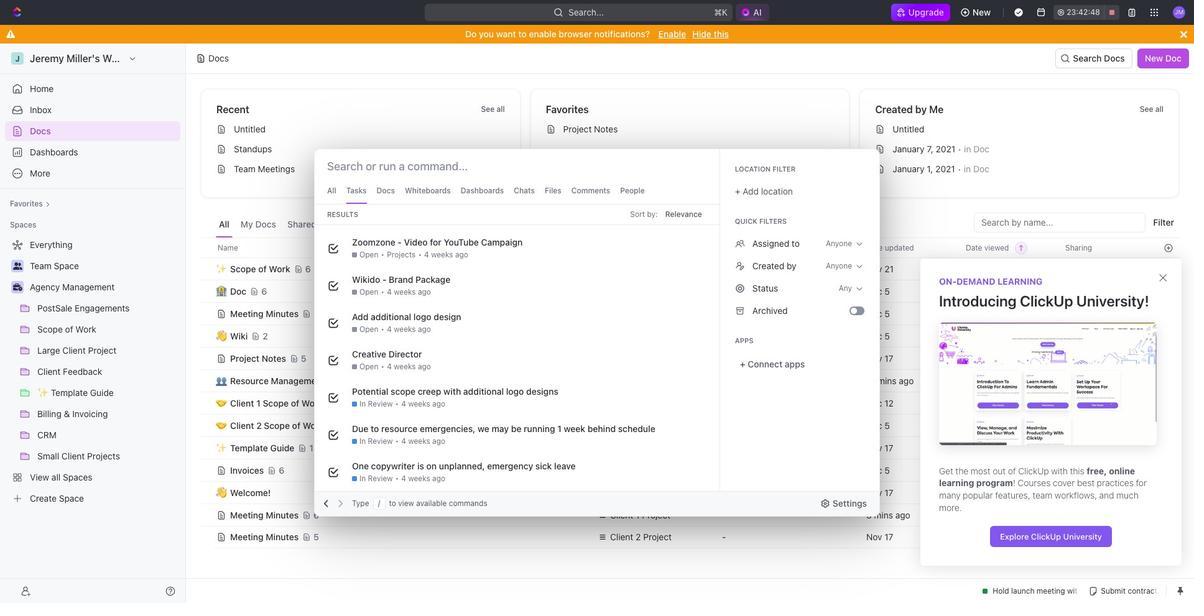 Task type: locate. For each thing, give the bounding box(es) containing it.
dec 5 for doc
[[867, 286, 890, 296]]

0 horizontal spatial 1
[[256, 398, 261, 408]]

created for created by me
[[876, 104, 913, 115]]

sharing
[[1066, 243, 1093, 252]]

4 weeks ago down director
[[387, 362, 431, 371]]

1 untitled from the left
[[234, 124, 266, 134]]

column header left name
[[201, 238, 215, 258]]

7 row from the top
[[201, 370, 1180, 392]]

0 vertical spatial with
[[444, 386, 461, 397]]

to right "due"
[[371, 424, 379, 434]]

0 horizontal spatial additional
[[371, 312, 411, 322]]

1 horizontal spatial dashboards
[[461, 186, 504, 195]]

by for created by
[[787, 261, 797, 271]]

0 vertical spatial add
[[743, 186, 759, 197]]

0 vertical spatial dashboards
[[30, 147, 78, 157]]

created left the me
[[876, 104, 913, 115]]

1 horizontal spatial see all
[[1140, 105, 1164, 114]]

1 see all button from the left
[[476, 102, 510, 117]]

brand down whiteboards
[[410, 200, 434, 210]]

available
[[416, 499, 447, 508]]

by down assigned to
[[787, 261, 797, 271]]

1 row from the top
[[201, 238, 1180, 258]]

2 see all from the left
[[1140, 105, 1164, 114]]

project notes up comments
[[563, 124, 618, 134]]

in up january 1, 2021 • in doc
[[964, 144, 971, 154]]

nov up 'dec 12'
[[867, 353, 883, 364]]

1 nov 17 from the top
[[867, 353, 894, 364]]

!
[[1013, 478, 1016, 489]]

2021 right 7,
[[936, 144, 956, 154]]

3 nov 17 from the top
[[867, 487, 894, 498]]

8 row from the top
[[201, 391, 1180, 416]]

jkkwz image
[[735, 306, 745, 316]]

viewed
[[985, 243, 1009, 252]]

logo
[[414, 312, 432, 322], [506, 386, 524, 397]]

1 horizontal spatial see
[[1140, 105, 1154, 114]]

weeks down is
[[408, 474, 430, 483]]

4 down the zoomzone - video for youtube campaign
[[424, 250, 429, 259]]

4 open from the top
[[360, 362, 379, 371]]

4 for director
[[387, 362, 392, 371]]

new inside new "button"
[[973, 7, 991, 17]]

assigned up the zoomzone - video for youtube campaign
[[425, 219, 463, 230]]

0 vertical spatial agency
[[30, 282, 60, 292]]

yesterday for 17
[[966, 353, 1006, 364]]

tab list
[[216, 213, 514, 238]]

0 vertical spatial 16
[[966, 420, 976, 431]]

1 horizontal spatial archived
[[753, 305, 788, 316]]

1 vertical spatial package
[[416, 274, 451, 285]]

1 horizontal spatial business time image
[[599, 490, 607, 496]]

2 horizontal spatial management
[[643, 487, 695, 498]]

all inside button
[[219, 219, 229, 230]]

0 vertical spatial 1
[[256, 398, 261, 408]]

1 nov from the top
[[867, 263, 883, 274]]

3 mins ago down settings
[[867, 510, 911, 520]]

2 anyone from the top
[[826, 261, 852, 271]]

meeting minutes for client 2 project
[[230, 532, 299, 543]]

one copywriter is on unplanned, emergency sick leave
[[352, 461, 576, 472]]

0 vertical spatial clickup
[[1020, 292, 1074, 310]]

nov 17 up settings
[[867, 487, 894, 498]]

1 vertical spatial agency
[[610, 487, 640, 498]]

assigned down filters
[[753, 238, 790, 249]]

0 vertical spatial in review
[[360, 399, 393, 409]]

january left "1,"
[[893, 164, 925, 174]]

0 horizontal spatial agency
[[30, 282, 60, 292]]

0 vertical spatial review
[[368, 399, 393, 409]]

3 row from the top
[[201, 279, 1180, 304]]

2 meeting minutes from the top
[[230, 510, 299, 520]]

0 horizontal spatial agency management
[[30, 282, 115, 292]]

4 weeks ago down creep
[[401, 399, 446, 409]]

1 horizontal spatial date
[[966, 243, 983, 252]]

1 horizontal spatial notes
[[594, 124, 618, 134]]

in down potential
[[360, 399, 366, 409]]

1 january from the top
[[893, 144, 925, 154]]

business time image inside sidebar navigation
[[13, 284, 22, 291]]

weeks down director
[[394, 362, 416, 371]]

15
[[966, 465, 975, 476]]

1 vertical spatial for
[[1136, 478, 1147, 489]]

of up client 2 scope of work docs at the bottom left of the page
[[291, 398, 299, 408]]

open for creative
[[360, 362, 379, 371]]

clickup inside button
[[1031, 532, 1062, 542]]

1 vertical spatial +
[[740, 359, 746, 370]]

weeks for to
[[408, 437, 430, 446]]

2 vertical spatial in review
[[360, 474, 393, 483]]

projects
[[387, 250, 416, 259]]

1 horizontal spatial agency management
[[610, 487, 695, 498]]

1 horizontal spatial created
[[876, 104, 913, 115]]

2 vertical spatial clickup
[[1031, 532, 1062, 542]]

clickup up courses
[[1019, 466, 1049, 476]]

director
[[389, 349, 422, 360]]

3 mins ago
[[867, 510, 911, 520], [966, 510, 1010, 520]]

1 review from the top
[[368, 399, 393, 409]]

10 row from the top
[[201, 436, 1180, 461]]

column header down 'by:'
[[590, 238, 715, 258]]

untitled link for recent
[[212, 119, 515, 139]]

3 open from the top
[[360, 325, 379, 334]]

0 vertical spatial anyone
[[826, 239, 852, 248]]

standups
[[234, 144, 272, 154]]

2 yesterday from the top
[[966, 353, 1006, 364]]

• up january 1, 2021 • in doc
[[958, 144, 962, 154]]

archived down status
[[753, 305, 788, 316]]

new right upgrade
[[973, 7, 991, 17]]

0 horizontal spatial notes
[[262, 353, 286, 364]]

4 for copywriter
[[401, 474, 406, 483]]

meeting
[[230, 308, 264, 319], [230, 510, 264, 520], [230, 532, 264, 543]]

1 2021 from the top
[[936, 144, 956, 154]]

1 vertical spatial add
[[352, 312, 369, 322]]

untitled for recent
[[234, 124, 266, 134]]

may
[[492, 424, 509, 434]]

notifications?
[[595, 29, 650, 39]]

mins for row containing welcome!
[[974, 487, 993, 498]]

archived
[[474, 219, 510, 230], [753, 305, 788, 316]]

dec for wiki
[[867, 331, 883, 341]]

xqnvl image down quick
[[735, 239, 745, 249]]

nov 17
[[867, 353, 894, 364], [867, 443, 894, 453], [867, 487, 894, 498], [867, 532, 894, 543]]

2 meeting from the top
[[230, 510, 264, 520]]

2 3 from the left
[[966, 510, 972, 520]]

scope of work
[[230, 263, 290, 274], [610, 420, 669, 431]]

2 vertical spatial review
[[368, 474, 393, 483]]

docs
[[208, 53, 229, 63], [1104, 53, 1125, 63], [30, 126, 51, 136], [377, 186, 395, 195], [255, 219, 276, 230], [325, 398, 346, 408], [327, 420, 347, 431]]

2 16 mins ago from the top
[[966, 443, 1014, 453]]

clickup inside on-demand learning introducing clickup university!
[[1020, 292, 1074, 310]]

4 nov from the top
[[867, 487, 883, 498]]

2021 right "1,"
[[936, 164, 956, 174]]

in review for copywriter
[[360, 474, 393, 483]]

dialog
[[921, 259, 1182, 566]]

0 vertical spatial meeting minutes
[[230, 308, 299, 319]]

search...
[[569, 7, 604, 17]]

4 for additional
[[387, 325, 392, 334]]

1 horizontal spatial untitled
[[893, 124, 925, 134]]

1 yesterday from the top
[[966, 331, 1006, 341]]

0 vertical spatial created
[[876, 104, 913, 115]]

15 mins ago
[[966, 465, 1014, 476]]

nov down 'dec 12'
[[867, 443, 883, 453]]

row containing project notes
[[201, 346, 1180, 371]]

nov for 4 mins ago
[[867, 487, 883, 498]]

template
[[230, 443, 268, 453]]

1 vertical spatial notes
[[262, 353, 286, 364]]

1 horizontal spatial column header
[[590, 238, 715, 258]]

+ down location
[[735, 186, 741, 197]]

2 minutes from the top
[[266, 510, 299, 520]]

open down wikido
[[360, 287, 379, 297]]

emergency
[[487, 461, 533, 472]]

16 up 15
[[966, 443, 976, 453]]

nov for 16 mins ago
[[867, 443, 883, 453]]

0 vertical spatial business time image
[[13, 284, 22, 291]]

relevance
[[665, 210, 702, 219]]

4 weeks ago up is
[[401, 437, 446, 446]]

0 horizontal spatial all
[[219, 219, 229, 230]]

1 untitled link from the left
[[212, 119, 515, 139]]

0 horizontal spatial 3 mins ago
[[867, 510, 911, 520]]

in for due to resource emergencies, we may be running 1 week behind schedule
[[360, 437, 366, 446]]

demand
[[957, 276, 996, 287]]

this right "hide"
[[714, 29, 729, 39]]

0 horizontal spatial project notes
[[230, 353, 286, 364]]

with up cover
[[1052, 466, 1068, 476]]

17 mins ago up 'dec 12'
[[867, 375, 914, 386]]

2 date from the left
[[966, 243, 983, 252]]

1 in review from the top
[[360, 399, 393, 409]]

0 horizontal spatial with
[[444, 386, 461, 397]]

2 in review from the top
[[360, 437, 393, 446]]

open up creative
[[360, 325, 379, 334]]

0 vertical spatial archived
[[474, 219, 510, 230]]

welcome!
[[230, 487, 271, 498]]

created up status
[[753, 261, 785, 271]]

this inside dialog
[[1070, 466, 1085, 476]]

most
[[971, 466, 991, 476]]

emergencies,
[[420, 424, 476, 434]]

dashboards
[[30, 147, 78, 157], [461, 186, 504, 195]]

3 in review from the top
[[360, 474, 393, 483]]

client
[[230, 398, 254, 408], [230, 420, 254, 431], [610, 510, 634, 520], [610, 532, 634, 543]]

yesterday up 18 mins ago
[[966, 353, 1006, 364]]

1 vertical spatial in review
[[360, 437, 393, 446]]

dashboards down docs link
[[30, 147, 78, 157]]

business time image
[[13, 284, 22, 291], [599, 490, 607, 496]]

1 vertical spatial 16 mins ago
[[966, 443, 1014, 453]]

table
[[201, 238, 1180, 550]]

date left viewed
[[966, 243, 983, 252]]

row
[[201, 238, 1180, 258], [201, 257, 1180, 282], [201, 279, 1180, 304], [201, 301, 1180, 326], [201, 324, 1180, 349], [201, 346, 1180, 371], [201, 370, 1180, 392], [201, 391, 1180, 416], [201, 413, 1180, 438], [201, 436, 1180, 461], [201, 458, 1180, 483], [201, 482, 1180, 504], [201, 503, 1180, 528], [201, 525, 1180, 550]]

2 16 from the top
[[966, 443, 976, 453]]

tags
[[722, 243, 739, 252]]

1 vertical spatial dashboards
[[461, 186, 504, 195]]

new right search docs
[[1145, 53, 1163, 63]]

1 vertical spatial anyone
[[826, 261, 852, 271]]

new for new doc
[[1145, 53, 1163, 63]]

0 vertical spatial package
[[437, 200, 472, 210]]

weeks down the wikido - brand package
[[394, 287, 416, 297]]

1 xqnvl image from the top
[[735, 239, 745, 249]]

3 meeting from the top
[[230, 532, 264, 543]]

+ for + add location
[[735, 186, 741, 197]]

0 vertical spatial management
[[62, 282, 115, 292]]

nov 17 for yesterday
[[867, 353, 894, 364]]

2 open from the top
[[360, 287, 379, 297]]

×
[[1159, 268, 1168, 286]]

11 row from the top
[[201, 458, 1180, 483]]

1 date from the left
[[867, 243, 883, 252]]

1 vertical spatial 16
[[966, 443, 976, 453]]

assigned for assigned
[[425, 219, 463, 230]]

1 horizontal spatial all
[[327, 186, 336, 195]]

archived inside the archived button
[[474, 219, 510, 230]]

16
[[966, 420, 976, 431], [966, 443, 976, 453]]

0 horizontal spatial favorites
[[10, 199, 43, 208]]

5 row from the top
[[201, 324, 1180, 349]]

1 vertical spatial january
[[893, 164, 925, 174]]

sort
[[630, 210, 645, 219]]

by
[[916, 104, 927, 115], [787, 261, 797, 271]]

column header
[[201, 238, 215, 258], [590, 238, 715, 258]]

search
[[1073, 53, 1102, 63]]

9 row from the top
[[201, 413, 1180, 438]]

date updated
[[867, 243, 914, 252]]

• inside january 1, 2021 • in doc
[[958, 164, 962, 174]]

search docs button
[[1056, 49, 1133, 68]]

assigned button
[[422, 213, 466, 238]]

1 meeting minutes from the top
[[230, 308, 299, 319]]

new inside 'new doc' "button"
[[1145, 53, 1163, 63]]

1 up client 2 project
[[636, 510, 640, 520]]

0 horizontal spatial add
[[352, 312, 369, 322]]

1 16 mins ago from the top
[[966, 420, 1014, 431]]

see all button
[[476, 102, 510, 117], [1135, 102, 1169, 117]]

+ connect apps
[[740, 359, 805, 370]]

0 horizontal spatial 3
[[867, 510, 872, 520]]

see all
[[481, 105, 505, 114], [1140, 105, 1164, 114]]

nov down settings
[[867, 532, 883, 543]]

wiki
[[230, 331, 248, 341]]

of down client 1 scope of work docs
[[292, 420, 301, 431]]

all left the my
[[219, 219, 229, 230]]

with right creep
[[444, 386, 461, 397]]

weeks for copywriter
[[408, 474, 430, 483]]

minutes for client 2 project
[[266, 532, 299, 543]]

on-
[[939, 276, 957, 287]]

1 horizontal spatial 17 mins ago
[[966, 398, 1014, 408]]

docs up client 2 scope of work docs at the bottom left of the page
[[325, 398, 346, 408]]

scope
[[230, 263, 256, 274], [263, 398, 289, 408], [264, 420, 290, 431], [610, 420, 636, 431]]

in review down "due"
[[360, 437, 393, 446]]

2 2021 from the top
[[936, 164, 956, 174]]

anyone for created by
[[826, 261, 852, 271]]

0 horizontal spatial by
[[787, 261, 797, 271]]

review down potential
[[368, 399, 393, 409]]

with
[[444, 386, 461, 397], [1052, 466, 1068, 476]]

dec 5
[[867, 286, 890, 296], [966, 286, 990, 296], [867, 308, 890, 319], [966, 308, 990, 319], [867, 331, 890, 341], [867, 420, 890, 431], [867, 465, 890, 476]]

0 vertical spatial +
[[735, 186, 741, 197]]

for inside scrollable content region
[[430, 237, 442, 248]]

0 horizontal spatial untitled
[[234, 124, 266, 134]]

3 xqnvl image from the top
[[735, 284, 745, 294]]

3 minutes from the top
[[266, 532, 299, 543]]

3 nov from the top
[[867, 443, 883, 453]]

weeks for additional
[[394, 325, 416, 334]]

0 horizontal spatial business time image
[[13, 284, 22, 291]]

invoices
[[230, 465, 264, 476]]

1 anyone from the top
[[826, 239, 852, 248]]

2 see all button from the left
[[1135, 102, 1169, 117]]

4 weeks ago for additional
[[387, 325, 431, 334]]

1 horizontal spatial for
[[1136, 478, 1147, 489]]

brand down projects
[[389, 274, 413, 285]]

+ left connect
[[740, 359, 746, 370]]

6 row from the top
[[201, 346, 1180, 371]]

2 column header from the left
[[590, 238, 715, 258]]

commands
[[449, 499, 488, 508]]

open down creative
[[360, 362, 379, 371]]

0 vertical spatial by
[[916, 104, 927, 115]]

clickup right the explore
[[1031, 532, 1062, 542]]

2 vertical spatial xqnvl image
[[735, 284, 745, 294]]

1 horizontal spatial new
[[1145, 53, 1163, 63]]

0 vertical spatial meeting
[[230, 308, 264, 319]]

docs inside tab list
[[255, 219, 276, 230]]

2 nov from the top
[[867, 353, 883, 364]]

new for new
[[973, 7, 991, 17]]

2 nov 17 from the top
[[867, 443, 894, 453]]

2 untitled from the left
[[893, 124, 925, 134]]

0 horizontal spatial 12
[[309, 443, 319, 453]]

for up much
[[1136, 478, 1147, 489]]

• inside january 7, 2021 • in doc
[[958, 144, 962, 154]]

2 january from the top
[[893, 164, 925, 174]]

university!
[[1077, 292, 1150, 310]]

yesterday down "introducing"
[[966, 331, 1006, 341]]

management for the resource management button
[[271, 375, 325, 386]]

1 vertical spatial by
[[787, 261, 797, 271]]

1 vertical spatial 17 mins ago
[[966, 398, 1014, 408]]

2 vertical spatial meeting
[[230, 532, 264, 543]]

dashboards up the archived button
[[461, 186, 504, 195]]

17 mins ago
[[867, 375, 914, 386], [966, 398, 1014, 408]]

date inside button
[[966, 243, 983, 252]]

archived up campaign
[[474, 219, 510, 230]]

0 vertical spatial scope of work
[[230, 263, 290, 274]]

4 down creative director at the bottom left
[[387, 362, 392, 371]]

assigned inside button
[[425, 219, 463, 230]]

nov 17 down settings
[[867, 532, 894, 543]]

project notes up resource
[[230, 353, 286, 364]]

1 vertical spatial •
[[958, 164, 962, 174]]

package up assigned button
[[437, 200, 472, 210]]

docs up recent
[[208, 53, 229, 63]]

brand for wikido
[[389, 274, 413, 285]]

2021
[[936, 144, 956, 154], [936, 164, 956, 174]]

0 horizontal spatial for
[[430, 237, 442, 248]]

3 down settings
[[867, 510, 872, 520]]

do
[[465, 29, 477, 39]]

1 minutes from the top
[[266, 308, 299, 319]]

weeks down the add additional logo design
[[394, 325, 416, 334]]

brainlounge - brand package link
[[315, 193, 720, 230]]

of inside dialog
[[1008, 466, 1016, 476]]

get the most out of clickup with this
[[939, 466, 1087, 476]]

work up client 2 scope of work docs at the bottom left of the page
[[302, 398, 323, 408]]

open
[[360, 250, 379, 259], [360, 287, 379, 297], [360, 325, 379, 334], [360, 362, 379, 371]]

• down january 7, 2021 • in doc at top
[[958, 164, 962, 174]]

agency management
[[30, 282, 115, 292], [610, 487, 695, 498]]

cell
[[201, 258, 215, 280], [590, 258, 715, 280], [959, 258, 1058, 280], [1058, 258, 1158, 280], [201, 280, 215, 302], [590, 280, 715, 302], [201, 302, 215, 325], [590, 302, 715, 325], [201, 325, 215, 347], [590, 325, 715, 347], [201, 347, 215, 370], [590, 347, 715, 370], [201, 370, 215, 392], [590, 370, 715, 392], [201, 392, 215, 414], [590, 392, 715, 414], [201, 414, 215, 437], [201, 437, 215, 459], [590, 437, 715, 459], [201, 459, 215, 482], [590, 459, 715, 482], [1158, 459, 1180, 482], [201, 482, 215, 504], [1158, 482, 1180, 504], [201, 504, 215, 526], [1158, 504, 1180, 526], [201, 526, 215, 549], [959, 526, 1058, 549], [1158, 526, 1180, 549]]

logo left designs
[[506, 386, 524, 397]]

4 weeks ago for scope
[[401, 399, 446, 409]]

2 see from the left
[[1140, 105, 1154, 114]]

add down wikido
[[352, 312, 369, 322]]

17 mins ago down 18 mins ago
[[966, 398, 1014, 408]]

in review
[[360, 399, 393, 409], [360, 437, 393, 446], [360, 474, 393, 483]]

untitled down created by me
[[893, 124, 925, 134]]

potential
[[352, 386, 388, 397]]

0 horizontal spatial see all
[[481, 105, 505, 114]]

notes inside row
[[262, 353, 286, 364]]

open for zoomzone
[[360, 250, 379, 259]]

of up '!'
[[1008, 466, 1016, 476]]

nov 17 up 'dec 12'
[[867, 353, 894, 364]]

4 down resource
[[401, 437, 406, 446]]

review down copywriter
[[368, 474, 393, 483]]

1 for client 1 scope of work docs
[[256, 398, 261, 408]]

1 vertical spatial this
[[1070, 466, 1085, 476]]

date up the nov 21
[[867, 243, 883, 252]]

12 row from the top
[[201, 482, 1180, 504]]

management inside button
[[271, 375, 325, 386]]

dec for client 1 scope of work docs
[[867, 398, 883, 408]]

2 untitled link from the left
[[871, 119, 1174, 139]]

4 weeks ago down the wikido - brand package
[[387, 287, 431, 297]]

management inside sidebar navigation
[[62, 282, 115, 292]]

4 mins ago
[[966, 487, 1010, 498]]

dec 12
[[867, 398, 894, 408]]

0 vertical spatial minutes
[[266, 308, 299, 319]]

2 3 mins ago from the left
[[966, 510, 1010, 520]]

package inside 'link'
[[437, 200, 472, 210]]

date inside "button"
[[867, 243, 883, 252]]

meeting for client 2 project
[[230, 532, 264, 543]]

in review down one
[[360, 474, 393, 483]]

1 vertical spatial logo
[[506, 386, 524, 397]]

untitled for created by me
[[893, 124, 925, 134]]

4 nov 17 from the top
[[867, 532, 894, 543]]

ago
[[455, 250, 468, 259], [418, 287, 431, 297], [418, 325, 431, 334], [418, 362, 431, 371], [899, 375, 914, 386], [999, 375, 1014, 386], [999, 398, 1014, 408], [432, 399, 446, 409], [999, 420, 1014, 431], [432, 437, 446, 446], [999, 443, 1014, 453], [999, 465, 1014, 476], [432, 474, 446, 483], [995, 487, 1010, 498], [896, 510, 911, 520], [995, 510, 1010, 520]]

results
[[327, 210, 358, 218]]

dec 5 for invoices
[[867, 465, 890, 476]]

0 vertical spatial for
[[430, 237, 442, 248]]

1 16 from the top
[[966, 420, 976, 431]]

•
[[958, 144, 962, 154], [958, 164, 962, 174]]

enable
[[659, 29, 686, 39]]

1 vertical spatial brand
[[389, 274, 413, 285]]

1 horizontal spatial 3
[[966, 510, 972, 520]]

with inside scrollable content region
[[444, 386, 461, 397]]

0 vertical spatial new
[[973, 7, 991, 17]]

1 horizontal spatial additional
[[463, 386, 504, 397]]

docs down the inbox
[[30, 126, 51, 136]]

want
[[496, 29, 516, 39]]

2 row from the top
[[201, 257, 1180, 282]]

1 horizontal spatial this
[[1070, 466, 1085, 476]]

2 vertical spatial minutes
[[266, 532, 299, 543]]

standups link
[[212, 139, 515, 159]]

management for 'agency management' link at left
[[62, 282, 115, 292]]

2 xqnvl image from the top
[[735, 261, 745, 271]]

2021 for january 7, 2021
[[936, 144, 956, 154]]

wikido
[[352, 274, 380, 285]]

date for date viewed
[[966, 243, 983, 252]]

1 horizontal spatial untitled link
[[871, 119, 1174, 139]]

1 see all from the left
[[481, 105, 505, 114]]

row containing client 2 scope of work docs
[[201, 413, 1180, 438]]

brainlounge
[[352, 200, 401, 210]]

- inside 'link'
[[404, 200, 408, 210]]

scrollable content region
[[315, 0, 720, 492]]

3 meeting minutes from the top
[[230, 532, 299, 543]]

scope right week
[[610, 420, 636, 431]]

client for client 2 project
[[610, 532, 634, 543]]

row containing template guide
[[201, 436, 1180, 461]]

1 open from the top
[[360, 250, 379, 259]]

0 horizontal spatial assigned
[[425, 219, 463, 230]]

client up client 2 project
[[610, 510, 634, 520]]

1 all from the left
[[497, 105, 505, 114]]

client for client 1 scope of work docs
[[230, 398, 254, 408]]

1 horizontal spatial project notes
[[563, 124, 618, 134]]

1 column header from the left
[[201, 238, 215, 258]]

0 vertical spatial brand
[[410, 200, 434, 210]]

xqnvl image
[[735, 239, 745, 249], [735, 261, 745, 271], [735, 284, 745, 294]]

online
[[1109, 466, 1136, 476]]

1 horizontal spatial by
[[916, 104, 927, 115]]

get
[[939, 466, 954, 476]]

workspace button
[[365, 213, 417, 238]]

brand inside 'link'
[[410, 200, 434, 210]]

scope up the guide
[[264, 420, 290, 431]]

0 horizontal spatial archived
[[474, 219, 510, 230]]

2 review from the top
[[368, 437, 393, 446]]

clickup down learning
[[1020, 292, 1074, 310]]

client down client 1 project
[[610, 532, 634, 543]]

16 for 5
[[966, 420, 976, 431]]

4 weeks ago
[[424, 250, 468, 259], [387, 287, 431, 297], [387, 325, 431, 334], [387, 362, 431, 371], [401, 399, 446, 409], [401, 437, 446, 446], [401, 474, 446, 483]]

docs inside sidebar navigation
[[30, 126, 51, 136]]

2 all from the left
[[1156, 105, 1164, 114]]

4 down the wikido - brand package
[[387, 287, 392, 297]]

untitled up standups
[[234, 124, 266, 134]]

in for one copywriter is on unplanned, emergency sick leave
[[360, 474, 366, 483]]

0 vertical spatial xqnvl image
[[735, 239, 745, 249]]

dialog containing ×
[[921, 259, 1182, 566]]

my
[[241, 219, 253, 230]]

4 for scope
[[401, 399, 406, 409]]

16 mins ago up 15 mins ago
[[966, 443, 1014, 453]]

1 vertical spatial with
[[1052, 466, 1068, 476]]

practices
[[1097, 478, 1134, 489]]

agency management inside sidebar navigation
[[30, 282, 115, 292]]

row containing scope of work
[[201, 257, 1180, 282]]

shared
[[287, 219, 317, 230]]

behind
[[588, 424, 616, 434]]

review for to
[[368, 437, 393, 446]]

in
[[964, 144, 971, 154], [964, 164, 971, 174], [360, 399, 366, 409], [360, 437, 366, 446], [360, 474, 366, 483]]

0 vertical spatial 2021
[[936, 144, 956, 154]]

1 left week
[[558, 424, 562, 434]]

in review for scope
[[360, 399, 393, 409]]

settings
[[833, 498, 867, 509]]

xqnvl image down 'tags'
[[735, 261, 745, 271]]

3 review from the top
[[368, 474, 393, 483]]

1 see from the left
[[481, 105, 495, 114]]



Task type: vqa. For each thing, say whether or not it's contained in the screenshot.
the 'Add Task' to the top
no



Task type: describe. For each thing, give the bounding box(es) containing it.
scope down resource management
[[263, 398, 289, 408]]

sidebar navigation
[[0, 44, 186, 603]]

2021 for january 1, 2021
[[936, 164, 956, 174]]

scope
[[391, 386, 416, 397]]

all for created by me
[[1156, 105, 1164, 114]]

2 for client 1 scope of work docs
[[361, 398, 366, 408]]

open for add
[[360, 325, 379, 334]]

to right /
[[389, 499, 396, 508]]

browser
[[559, 29, 592, 39]]

docs up 'brainlounge'
[[377, 186, 395, 195]]

home link
[[5, 79, 180, 99]]

on
[[427, 461, 437, 472]]

0 vertical spatial 12
[[885, 398, 894, 408]]

home
[[30, 83, 54, 94]]

• for january 7, 2021
[[958, 144, 962, 154]]

table containing scope of work
[[201, 238, 1180, 550]]

learning
[[998, 276, 1043, 287]]

weeks for -
[[394, 287, 416, 297]]

row containing welcome!
[[201, 482, 1180, 504]]

free,
[[1087, 466, 1107, 476]]

all button
[[216, 213, 233, 238]]

assigned for assigned to
[[753, 238, 790, 249]]

be
[[511, 424, 522, 434]]

january for january 1, 2021
[[893, 164, 925, 174]]

created by me
[[876, 104, 944, 115]]

apps
[[785, 359, 805, 370]]

the
[[956, 466, 969, 476]]

6 for doc
[[261, 286, 267, 296]]

0 horizontal spatial scope of work
[[230, 263, 290, 274]]

+ for + connect apps
[[740, 359, 746, 370]]

see all button for recent
[[476, 102, 510, 117]]

mins for row containing invoices
[[978, 465, 997, 476]]

updated
[[885, 243, 914, 252]]

package for wikido - brand package
[[416, 274, 451, 285]]

0 vertical spatial notes
[[594, 124, 618, 134]]

1 horizontal spatial scope of work
[[610, 420, 669, 431]]

0 vertical spatial additional
[[371, 312, 411, 322]]

running
[[524, 424, 555, 434]]

date for date updated
[[867, 243, 883, 252]]

5 nov from the top
[[867, 532, 883, 543]]

dec 5 for meeting minutes
[[867, 308, 890, 319]]

wikido - brand package
[[352, 274, 451, 285]]

connect
[[748, 359, 783, 370]]

review for copywriter
[[368, 474, 393, 483]]

schedule
[[618, 424, 656, 434]]

settings button
[[816, 494, 875, 514]]

scope down name
[[230, 263, 256, 274]]

0 vertical spatial logo
[[414, 312, 432, 322]]

of down 'my docs' button
[[258, 263, 267, 274]]

1 vertical spatial agency management
[[610, 487, 695, 498]]

client for client 1 project
[[610, 510, 634, 520]]

me
[[930, 104, 944, 115]]

mins for 13th row from the top of the page
[[974, 510, 993, 520]]

search docs
[[1073, 53, 1125, 63]]

1 inside scrollable content region
[[558, 424, 562, 434]]

0 vertical spatial 17 mins ago
[[867, 375, 914, 386]]

dec for doc
[[867, 286, 883, 296]]

doc inside row
[[230, 286, 247, 296]]

1 vertical spatial 12
[[309, 443, 319, 453]]

1 3 mins ago from the left
[[867, 510, 911, 520]]

dec for client 2 scope of work docs
[[867, 420, 883, 431]]

mins for row containing template guide
[[978, 443, 997, 453]]

one
[[352, 461, 369, 472]]

guide
[[270, 443, 295, 453]]

! courses cover best practices for many popular features, team workflows, and much more.
[[939, 478, 1150, 513]]

archived button
[[471, 213, 514, 238]]

dec 5 for wiki
[[867, 331, 890, 341]]

week
[[564, 424, 586, 434]]

1 horizontal spatial add
[[743, 186, 759, 197]]

2 for client 2 scope of work docs
[[362, 420, 368, 431]]

meeting for client 1 project
[[230, 510, 264, 520]]

to inside scrollable content region
[[371, 424, 379, 434]]

introducing
[[939, 292, 1017, 310]]

new doc
[[1145, 53, 1182, 63]]

xqnvl image for assigned
[[735, 239, 745, 249]]

copywriter
[[371, 461, 415, 472]]

tab list containing all
[[216, 213, 514, 238]]

brand for brainlounge
[[410, 200, 434, 210]]

best
[[1078, 478, 1095, 489]]

created for created by
[[753, 261, 785, 271]]

6 for meeting minutes
[[314, 510, 319, 520]]

welcome! button
[[217, 482, 583, 504]]

favorites button
[[5, 197, 55, 212]]

× button
[[1159, 268, 1168, 286]]

1 horizontal spatial logo
[[506, 386, 524, 397]]

1,
[[927, 164, 933, 174]]

1 3 from the left
[[867, 510, 872, 520]]

23:42:48 button
[[1054, 5, 1120, 20]]

to right want
[[519, 29, 527, 39]]

open for wikido
[[360, 287, 379, 297]]

16 mins ago for 17
[[966, 443, 1014, 453]]

creative
[[352, 349, 386, 360]]

doc inside 'new doc' "button"
[[1166, 53, 1182, 63]]

tasks
[[346, 186, 367, 195]]

we
[[478, 424, 490, 434]]

resource management
[[230, 375, 325, 386]]

see all for created by me
[[1140, 105, 1164, 114]]

xqnvl image for created
[[735, 261, 745, 271]]

campaign
[[481, 237, 523, 248]]

by:
[[647, 210, 658, 219]]

4 weeks ago for director
[[387, 362, 431, 371]]

4 for to
[[401, 437, 406, 446]]

nov 17 for 16 mins ago
[[867, 443, 894, 453]]

nov 17 for 4 mins ago
[[867, 487, 894, 498]]

explore clickup university button
[[990, 526, 1112, 548]]

leave
[[554, 461, 576, 472]]

people
[[620, 186, 645, 195]]

filter
[[773, 165, 796, 173]]

row containing doc
[[201, 279, 1180, 304]]

1 vertical spatial additional
[[463, 386, 504, 397]]

13 row from the top
[[201, 503, 1180, 528]]

zoomzone - video for youtube campaign
[[352, 237, 523, 248]]

zoomzone
[[352, 237, 396, 248]]

weeks for director
[[394, 362, 416, 371]]

workspace
[[368, 219, 414, 230]]

resource
[[381, 424, 418, 434]]

untitled link for created by me
[[871, 119, 1174, 139]]

january 1, 2021 • in doc
[[893, 164, 990, 174]]

4 weeks ago for to
[[401, 437, 446, 446]]

favorites inside button
[[10, 199, 43, 208]]

private button
[[325, 213, 360, 238]]

you
[[479, 29, 494, 39]]

Search by name... text field
[[982, 213, 1139, 232]]

1 vertical spatial clickup
[[1019, 466, 1049, 476]]

dashboards link
[[5, 142, 180, 162]]

brainlounge - brand package
[[352, 200, 472, 210]]

chats
[[514, 186, 535, 195]]

package for brainlounge - brand package
[[437, 200, 472, 210]]

learning
[[939, 478, 975, 489]]

sick
[[536, 461, 552, 472]]

design
[[434, 312, 461, 322]]

mins for row containing client 2 scope of work docs
[[978, 420, 997, 431]]

yesterday for 5
[[966, 331, 1006, 341]]

resource
[[230, 375, 269, 386]]

location
[[761, 186, 793, 197]]

row containing name
[[201, 238, 1180, 258]]

for inside ! courses cover best practices for many popular features, team workflows, and much more.
[[1136, 478, 1147, 489]]

0 vertical spatial project notes
[[563, 124, 618, 134]]

4 weeks ago for -
[[387, 287, 431, 297]]

dashboards inside sidebar navigation
[[30, 147, 78, 157]]

work down client 1 scope of work docs
[[303, 420, 324, 431]]

team
[[234, 164, 256, 174]]

+ add location
[[735, 186, 793, 197]]

2 for wiki
[[263, 331, 268, 341]]

1 horizontal spatial favorites
[[546, 104, 589, 115]]

row containing resource management
[[201, 370, 1180, 392]]

agency inside sidebar navigation
[[30, 282, 60, 292]]

dec for invoices
[[867, 465, 883, 476]]

4 weeks ago for copywriter
[[401, 474, 446, 483]]

1 vertical spatial business time image
[[599, 490, 607, 496]]

0 vertical spatial all
[[327, 186, 336, 195]]

weeks for scope
[[408, 399, 430, 409]]

row containing invoices
[[201, 458, 1180, 483]]

to view available commands
[[389, 499, 488, 508]]

all for recent
[[497, 105, 505, 114]]

and
[[1100, 490, 1115, 501]]

meeting minutes for client 1 project
[[230, 510, 299, 520]]

dec for meeting minutes
[[867, 308, 883, 319]]

docs right search
[[1104, 53, 1125, 63]]

with inside dialog
[[1052, 466, 1068, 476]]

work right 'behind'
[[649, 420, 669, 431]]

Search or run a command… text field
[[327, 159, 480, 174]]

in review for to
[[360, 437, 393, 446]]

review for scope
[[368, 399, 393, 409]]

any
[[839, 284, 852, 293]]

see for recent
[[481, 105, 495, 114]]

files
[[545, 186, 562, 195]]

see all for recent
[[481, 105, 505, 114]]

14 row from the top
[[201, 525, 1180, 550]]

0 vertical spatial this
[[714, 29, 729, 39]]

spaces
[[10, 220, 36, 230]]

nov for yesterday
[[867, 353, 883, 364]]

more.
[[939, 502, 962, 513]]

4 weeks ago down the zoomzone - video for youtube campaign
[[424, 250, 468, 259]]

work down 'my docs' button
[[269, 263, 290, 274]]

docs left "due"
[[327, 420, 347, 431]]

1 vertical spatial archived
[[753, 305, 788, 316]]

4 right many
[[966, 487, 972, 498]]

mins for row containing resource management
[[978, 375, 997, 386]]

16 for 17
[[966, 443, 976, 453]]

cover
[[1053, 478, 1075, 489]]

creep
[[418, 386, 441, 397]]

youtube
[[444, 237, 479, 248]]

1 for client 1 project
[[636, 510, 640, 520]]

many
[[939, 490, 961, 501]]

docs link
[[5, 121, 180, 141]]

6 for invoices
[[279, 465, 284, 476]]

upgrade
[[909, 7, 944, 17]]

see all button for created by me
[[1135, 102, 1169, 117]]

1 vertical spatial project notes
[[230, 353, 286, 364]]

client for client 2 scope of work docs
[[230, 420, 254, 431]]

university
[[1064, 532, 1103, 542]]

january 7, 2021 • in doc
[[893, 144, 990, 154]]

4 row from the top
[[201, 301, 1180, 326]]

weeks down the zoomzone - video for youtube campaign
[[431, 250, 453, 259]]

agency inside row
[[610, 487, 640, 498]]

meetings
[[258, 164, 295, 174]]

row containing client 1 scope of work docs
[[201, 391, 1180, 416]]

in for potential scope creep with additional logo designs
[[360, 399, 366, 409]]

2 vertical spatial management
[[643, 487, 695, 498]]

my docs
[[241, 219, 276, 230]]

• for january 1, 2021
[[958, 164, 962, 174]]

in down january 7, 2021 • in doc at top
[[964, 164, 971, 174]]

4 for -
[[387, 287, 392, 297]]

1 meeting from the top
[[230, 308, 264, 319]]

to up created by
[[792, 238, 800, 249]]

of right 'behind'
[[638, 420, 646, 431]]

type
[[352, 499, 369, 508]]

6 for scope of work
[[305, 263, 311, 274]]

minutes for client 1 project
[[266, 510, 299, 520]]

quick filters
[[735, 217, 787, 225]]

dec 5 for client 2 scope of work docs
[[867, 420, 890, 431]]

anyone for assigned to
[[826, 239, 852, 248]]

row containing wiki
[[201, 324, 1180, 349]]

january for january 7, 2021
[[893, 144, 925, 154]]

16 mins ago for 5
[[966, 420, 1014, 431]]

add inside scrollable content region
[[352, 312, 369, 322]]

new doc button
[[1138, 49, 1190, 68]]

23:42:48
[[1067, 7, 1101, 17]]

18
[[966, 375, 976, 386]]



